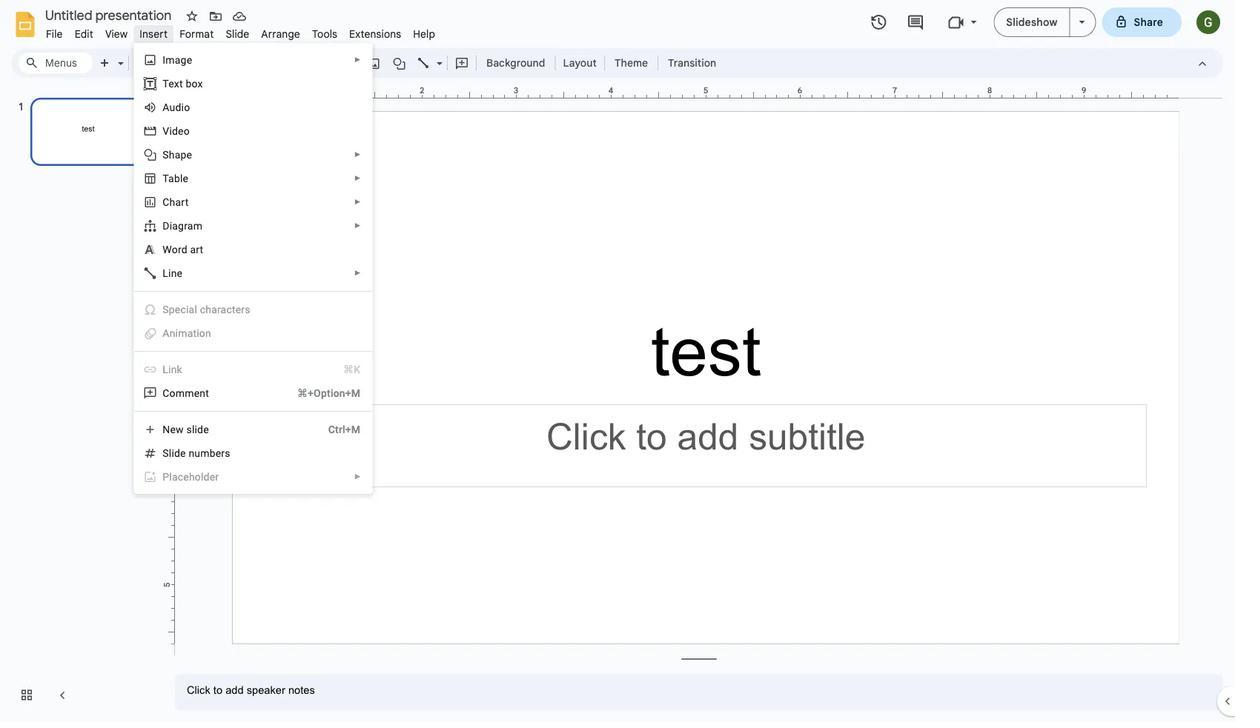 Task type: locate. For each thing, give the bounding box(es) containing it.
ideo
[[169, 125, 190, 137]]

ta b le
[[163, 172, 188, 185]]

transition button
[[661, 52, 723, 74]]

arrange
[[261, 27, 300, 40]]

d iagram
[[163, 220, 202, 232]]

comment m element
[[163, 387, 214, 400]]

characters
[[200, 304, 250, 316]]

audio u element
[[163, 101, 195, 113]]

menu item down numbers on the bottom of the page
[[134, 466, 372, 489]]

h
[[169, 196, 175, 208]]

Rename text field
[[40, 6, 180, 24]]

shape s element
[[163, 149, 197, 161]]

m
[[176, 387, 185, 400]]

nimation
[[170, 327, 211, 340]]

w ord art
[[163, 244, 203, 256]]

co m ment
[[163, 387, 209, 400]]

lin k
[[163, 364, 182, 376]]

special characters c element
[[163, 304, 255, 316]]

a for u
[[163, 101, 169, 113]]

►
[[354, 56, 361, 64], [354, 150, 361, 159], [354, 174, 361, 183], [354, 198, 361, 206], [354, 222, 361, 230], [354, 269, 361, 278], [354, 473, 361, 482]]

ew
[[170, 424, 184, 436]]

d
[[163, 220, 170, 232]]

navigation
[[0, 84, 163, 723]]

⌘+option+m element
[[279, 386, 361, 401]]

n
[[163, 424, 170, 436]]

slid e numbers
[[163, 447, 230, 460]]

menu item
[[143, 302, 361, 317], [143, 326, 361, 341], [134, 358, 372, 382], [134, 466, 372, 489]]

slideshow button
[[994, 7, 1070, 37]]

0 horizontal spatial art
[[175, 196, 189, 208]]

p laceholder
[[163, 471, 219, 483]]

extensions menu item
[[343, 25, 407, 43]]

laceholder
[[169, 471, 219, 483]]

edit menu item
[[69, 25, 99, 43]]

c h art
[[163, 196, 189, 208]]

c
[[181, 304, 186, 316]]

slide
[[226, 27, 249, 40]]

a
[[163, 101, 169, 113], [163, 327, 170, 340]]

slideshow
[[1006, 16, 1058, 29]]

ctrl+m element
[[310, 423, 361, 437]]

presentation options image
[[1079, 21, 1085, 24]]

w
[[163, 244, 172, 256]]

► for le
[[354, 174, 361, 183]]

menu inside "application"
[[134, 43, 372, 494]]

ext
[[168, 77, 183, 90]]

ta
[[163, 172, 174, 185]]

art
[[175, 196, 189, 208], [190, 244, 203, 256]]

extensions
[[349, 27, 401, 40]]

placeholder p element
[[163, 471, 223, 483]]

s hape
[[163, 149, 192, 161]]

⌘k
[[343, 364, 361, 376]]

view
[[105, 27, 128, 40]]

insert menu item
[[134, 25, 174, 43]]

k
[[177, 364, 182, 376]]

i mage
[[163, 54, 192, 66]]

n ew slide
[[163, 424, 209, 436]]

7 ► from the top
[[354, 473, 361, 482]]

link k element
[[163, 364, 187, 376]]

a left dio
[[163, 101, 169, 113]]

menu item down "characters"
[[143, 326, 361, 341]]

1 vertical spatial art
[[190, 244, 203, 256]]

2 a from the top
[[163, 327, 170, 340]]

4 ► from the top
[[354, 198, 361, 206]]

Menus field
[[19, 53, 93, 73]]

application
[[0, 0, 1235, 723]]

background
[[486, 56, 545, 69]]

menu item up nimation
[[143, 302, 361, 317]]

new slide with layout image
[[114, 53, 124, 59]]

share button
[[1102, 7, 1182, 37]]

chart h element
[[163, 196, 193, 208]]

a nimation
[[163, 327, 211, 340]]

⌘k element
[[326, 363, 361, 377]]

animation a element
[[163, 327, 216, 340]]

c
[[163, 196, 169, 208]]

a inside menu item
[[163, 327, 170, 340]]

0 vertical spatial a
[[163, 101, 169, 113]]

layout button
[[559, 52, 601, 74]]

menu bar containing file
[[40, 19, 441, 44]]

1 ► from the top
[[354, 56, 361, 64]]

a down spe
[[163, 327, 170, 340]]

view menu item
[[99, 25, 134, 43]]

text box t element
[[163, 77, 207, 90]]

⌘+option+m
[[297, 387, 361, 400]]

1 vertical spatial a
[[163, 327, 170, 340]]

art right c
[[175, 196, 189, 208]]

format menu item
[[174, 25, 220, 43]]

menu item containing spe
[[143, 302, 361, 317]]

menu
[[134, 43, 372, 494]]

v ideo
[[163, 125, 190, 137]]

2 ► from the top
[[354, 150, 361, 159]]

menu item containing lin
[[134, 358, 372, 382]]

menu bar
[[40, 19, 441, 44]]

select line image
[[433, 53, 443, 59]]

0 vertical spatial art
[[175, 196, 189, 208]]

5 ► from the top
[[354, 222, 361, 230]]

background button
[[480, 52, 552, 74]]

3 ► from the top
[[354, 174, 361, 183]]

a for nimation
[[163, 327, 170, 340]]

► inside menu item
[[354, 473, 361, 482]]

slide menu item
[[220, 25, 255, 43]]

► for art
[[354, 198, 361, 206]]

art right ord
[[190, 244, 203, 256]]

spe
[[163, 304, 181, 316]]

1 a from the top
[[163, 101, 169, 113]]

mage
[[166, 54, 192, 66]]

new slide n element
[[163, 424, 213, 436]]

format
[[180, 27, 214, 40]]

menu item containing p
[[134, 466, 372, 489]]

t
[[163, 77, 168, 90]]

menu containing i
[[134, 43, 372, 494]]

iagram
[[170, 220, 202, 232]]

v
[[163, 125, 169, 137]]

1 horizontal spatial art
[[190, 244, 203, 256]]

line
[[163, 267, 183, 279]]

line q element
[[163, 267, 187, 279]]

ment
[[185, 387, 209, 400]]

menu item up ment
[[134, 358, 372, 382]]



Task type: describe. For each thing, give the bounding box(es) containing it.
► for s hape
[[354, 150, 361, 159]]

slid
[[163, 447, 180, 460]]

t ext box
[[163, 77, 203, 90]]

dio
[[175, 101, 190, 113]]

slide numbers e element
[[163, 447, 235, 460]]

Star checkbox
[[182, 6, 202, 27]]

insert
[[140, 27, 168, 40]]

art for w ord art
[[190, 244, 203, 256]]

video v element
[[163, 125, 194, 137]]

a u dio
[[163, 101, 190, 113]]

main toolbar
[[92, 52, 724, 74]]

e
[[180, 447, 186, 460]]

► for d iagram
[[354, 222, 361, 230]]

art for c h art
[[175, 196, 189, 208]]

edit
[[75, 27, 93, 40]]

navigation inside "application"
[[0, 84, 163, 723]]

theme button
[[608, 52, 655, 74]]

box
[[186, 77, 203, 90]]

menu item containing a
[[143, 326, 361, 341]]

spe c ial characters
[[163, 304, 250, 316]]

file menu item
[[40, 25, 69, 43]]

help menu item
[[407, 25, 441, 43]]

b
[[174, 172, 180, 185]]

numbers
[[189, 447, 230, 460]]

ctrl+m
[[328, 424, 361, 436]]

menu bar banner
[[0, 0, 1235, 723]]

slide
[[186, 424, 209, 436]]

share
[[1134, 16, 1163, 29]]

word art w element
[[163, 244, 208, 256]]

hape
[[169, 149, 192, 161]]

ord
[[172, 244, 187, 256]]

arrange menu item
[[255, 25, 306, 43]]

co
[[163, 387, 176, 400]]

le
[[180, 172, 188, 185]]

p
[[163, 471, 169, 483]]

u
[[169, 101, 175, 113]]

image i element
[[163, 54, 197, 66]]

► for i mage
[[354, 56, 361, 64]]

layout
[[563, 56, 597, 69]]

menu bar inside menu bar banner
[[40, 19, 441, 44]]

file
[[46, 27, 63, 40]]

► for p laceholder
[[354, 473, 361, 482]]

transition
[[668, 56, 716, 69]]

theme
[[615, 56, 648, 69]]

s
[[163, 149, 169, 161]]

application containing slideshow
[[0, 0, 1235, 723]]

tools menu item
[[306, 25, 343, 43]]

i
[[163, 54, 166, 66]]

ial
[[186, 304, 197, 316]]

6 ► from the top
[[354, 269, 361, 278]]

table b element
[[163, 172, 193, 185]]

shape image
[[391, 53, 408, 73]]

tools
[[312, 27, 337, 40]]

help
[[413, 27, 435, 40]]

lin
[[163, 364, 177, 376]]

insert image image
[[366, 53, 383, 73]]

diagram d element
[[163, 220, 207, 232]]



Task type: vqa. For each thing, say whether or not it's contained in the screenshot.


